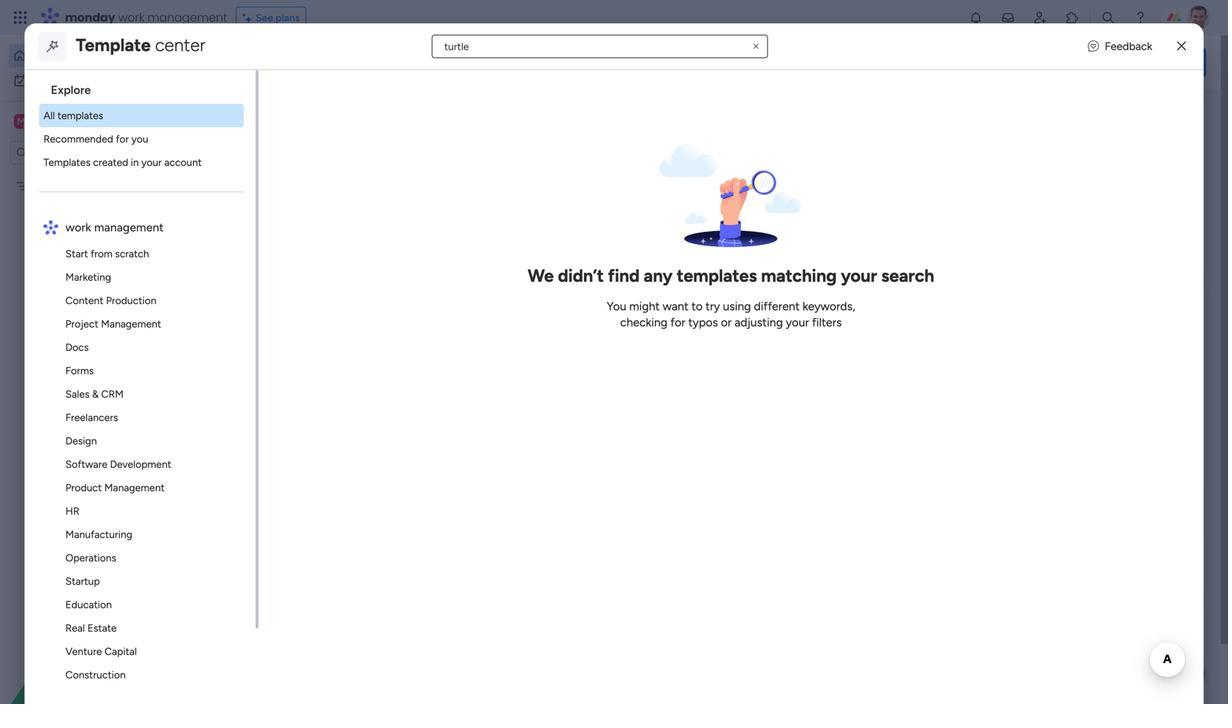 Task type: vqa. For each thing, say whether or not it's contained in the screenshot.
v2 user feedback 'icon'
yes



Task type: describe. For each thing, give the bounding box(es) containing it.
content production
[[66, 294, 157, 307]]

construction
[[66, 669, 126, 681]]

typos
[[689, 316, 718, 329]]

invite members image
[[1033, 10, 1048, 25]]

recently
[[246, 120, 300, 136]]

matching
[[761, 265, 837, 286]]

search
[[882, 265, 935, 286]]

home link
[[9, 44, 178, 67]]

real
[[66, 622, 85, 634]]

sales
[[66, 388, 90, 400]]

marketing
[[66, 271, 111, 283]]

m inside button
[[260, 448, 275, 470]]

inbox
[[395, 63, 424, 77]]

forms
[[66, 365, 94, 377]]

center
[[155, 34, 205, 56]]

want
[[663, 299, 689, 313]]

project management inside list box
[[34, 180, 130, 192]]

component image
[[244, 290, 257, 303]]

education
[[66, 599, 112, 611]]

software
[[66, 458, 108, 471]]

production
[[106, 294, 157, 307]]

2 vertical spatial work
[[66, 220, 91, 234]]

help button
[[1154, 663, 1205, 687]]

startup
[[66, 575, 100, 588]]

0 vertical spatial and
[[427, 63, 447, 77]]

quick
[[1125, 56, 1156, 69]]

start from scratch
[[66, 248, 149, 260]]

freelancers
[[66, 411, 118, 424]]

quick search
[[1125, 56, 1195, 69]]

boards,
[[354, 63, 392, 77]]

template
[[76, 34, 151, 56]]

try
[[706, 299, 720, 313]]

0 vertical spatial lottie animation image
[[574, 35, 985, 91]]

support
[[1110, 635, 1146, 647]]

capital
[[105, 645, 137, 658]]

(inbox)
[[325, 349, 368, 365]]

close recently visited image
[[226, 119, 244, 137]]

explore heading
[[39, 70, 256, 104]]

1 vertical spatial and
[[1073, 635, 1090, 647]]

my work option
[[9, 69, 178, 92]]

terry turtle image
[[1188, 6, 1211, 29]]

quickly
[[208, 63, 248, 77]]

monday
[[65, 9, 115, 26]]

1 horizontal spatial workspaces
[[450, 63, 512, 77]]

see plans button
[[236, 7, 307, 29]]

home
[[32, 49, 60, 62]]

see
[[256, 11, 273, 24]]

templates created in your account
[[44, 156, 202, 169]]

Search by template name, creator or description search field
[[432, 35, 768, 58]]

1 horizontal spatial lottie animation element
[[574, 35, 985, 91]]

help
[[1167, 667, 1193, 682]]

development
[[110, 458, 172, 471]]

project inside "work management templates" element
[[66, 318, 99, 330]]

my for my work
[[34, 74, 48, 87]]

notifications image
[[969, 10, 984, 25]]

venture
[[66, 645, 102, 658]]

scratch
[[115, 248, 149, 260]]

hr
[[66, 505, 80, 517]]

1 vertical spatial management
[[101, 318, 161, 330]]

workspace image for "workspace selection" element
[[14, 113, 29, 129]]

recommended for you
[[44, 133, 148, 145]]

template center
[[76, 34, 205, 56]]

2 vertical spatial management
[[104, 482, 165, 494]]

adjusting
[[735, 316, 783, 329]]

keywords,
[[803, 299, 856, 313]]

close image
[[1178, 41, 1186, 52]]

created
[[93, 156, 128, 169]]

using
[[723, 299, 751, 313]]

work for monday
[[118, 9, 144, 26]]

we
[[528, 265, 554, 286]]

might
[[630, 299, 660, 313]]

public board image
[[244, 267, 260, 283]]

learn and get support
[[1045, 635, 1146, 647]]

my work
[[34, 74, 72, 87]]

0 vertical spatial management
[[148, 9, 227, 26]]

feedback
[[1041, 56, 1087, 69]]

didn't
[[558, 265, 604, 286]]

give
[[1016, 56, 1038, 69]]

sales & crm
[[66, 388, 124, 400]]

monday marketplace image
[[1066, 10, 1080, 25]]

see plans
[[256, 11, 300, 24]]

venture capital
[[66, 645, 137, 658]]

work management
[[66, 220, 164, 234]]

0 horizontal spatial lottie animation image
[[0, 557, 186, 704]]

help image
[[1134, 10, 1148, 25]]

v2 bolt switch image
[[1113, 54, 1122, 71]]



Task type: locate. For each thing, give the bounding box(es) containing it.
product management
[[66, 482, 165, 494]]

management down development
[[104, 482, 165, 494]]

any
[[644, 265, 673, 286]]

0 horizontal spatial for
[[116, 133, 129, 145]]

1 horizontal spatial lottie animation image
[[574, 35, 985, 91]]

lottie animation element
[[574, 35, 985, 91], [0, 557, 186, 704]]

workspace image inside the m button
[[250, 441, 285, 476]]

0 horizontal spatial and
[[427, 63, 447, 77]]

content
[[66, 294, 104, 307]]

quickly access your recent boards, inbox and workspaces
[[208, 63, 512, 77]]

1 vertical spatial lottie animation image
[[0, 557, 186, 704]]

management down production
[[101, 318, 161, 330]]

work up template center
[[118, 9, 144, 26]]

m
[[17, 115, 26, 128], [260, 448, 275, 470]]

search
[[1159, 56, 1195, 69]]

project management down templates
[[34, 180, 130, 192]]

my down home
[[34, 74, 48, 87]]

my for my workspaces
[[246, 398, 265, 414]]

find
[[608, 265, 640, 286]]

templates up the recommended
[[58, 109, 103, 122]]

1 horizontal spatial for
[[671, 316, 686, 329]]

list box containing explore
[[30, 70, 259, 704]]

0 horizontal spatial m
[[17, 115, 26, 128]]

we didn't find any templates matching your search
[[528, 265, 935, 286]]

0 vertical spatial m
[[17, 115, 26, 128]]

different
[[754, 299, 800, 313]]

you
[[132, 133, 148, 145]]

workspaces down update feed (inbox)
[[268, 398, 341, 414]]

project inside list box
[[34, 180, 67, 192]]

work inside option
[[50, 74, 72, 87]]

v2 user feedback image left v2 bolt switch image
[[1088, 38, 1099, 55]]

you
[[607, 299, 627, 313]]

workspace image down my workspaces on the left bottom
[[250, 441, 285, 476]]

my workspaces
[[246, 398, 341, 414]]

real estate
[[66, 622, 117, 634]]

0 horizontal spatial templates
[[58, 109, 103, 122]]

0 vertical spatial templates
[[58, 109, 103, 122]]

0 vertical spatial workspace image
[[14, 113, 29, 129]]

my inside my work option
[[34, 74, 48, 87]]

project management down the content production
[[66, 318, 161, 330]]

for inside explore element
[[116, 133, 129, 145]]

0 vertical spatial project management
[[34, 180, 130, 192]]

dapulse x slim image
[[1185, 106, 1202, 124]]

workspace image left "main"
[[14, 113, 29, 129]]

crm
[[101, 388, 124, 400]]

or
[[721, 316, 732, 329]]

0 horizontal spatial my
[[34, 74, 48, 87]]

v2 user feedback image for feedback
[[1088, 38, 1099, 55]]

work down home
[[50, 74, 72, 87]]

for down want
[[671, 316, 686, 329]]

Search in workspace field
[[31, 144, 122, 161]]

workspace
[[62, 114, 120, 128]]

management down created
[[70, 180, 130, 192]]

getting started element
[[987, 533, 1207, 591]]

v2 user feedback image
[[1088, 38, 1099, 55], [999, 54, 1010, 71]]

templates up try
[[677, 265, 757, 286]]

your right in
[[142, 156, 162, 169]]

clear search image
[[751, 41, 763, 52]]

explore
[[51, 83, 91, 97]]

management
[[148, 9, 227, 26], [94, 220, 164, 234]]

1 horizontal spatial my
[[246, 398, 265, 414]]

manufacturing
[[66, 528, 132, 541]]

0 vertical spatial work
[[118, 9, 144, 26]]

1 vertical spatial lottie animation element
[[0, 557, 186, 704]]

recommended
[[44, 133, 113, 145]]

search everything image
[[1101, 10, 1116, 25]]

my work link
[[9, 69, 178, 92]]

for left you
[[116, 133, 129, 145]]

1 vertical spatial project
[[66, 318, 99, 330]]

project down templates
[[34, 180, 67, 192]]

0 vertical spatial management
[[70, 180, 130, 192]]

feedback
[[1105, 40, 1153, 53]]

m down my workspaces on the left bottom
[[260, 448, 275, 470]]

select product image
[[13, 10, 28, 25]]

0 horizontal spatial workspace image
[[14, 113, 29, 129]]

1 horizontal spatial workspace image
[[250, 441, 285, 476]]

all
[[44, 109, 55, 122]]

work
[[118, 9, 144, 26], [50, 74, 72, 87], [66, 220, 91, 234]]

management up center
[[148, 9, 227, 26]]

m inside "workspace selection" element
[[17, 115, 26, 128]]

your
[[290, 63, 313, 77], [142, 156, 162, 169], [841, 265, 878, 286], [786, 316, 810, 329]]

monday work management
[[65, 9, 227, 26]]

option
[[0, 173, 186, 176]]

recently visited
[[246, 120, 344, 136]]

operations
[[66, 552, 116, 564]]

0 vertical spatial project
[[34, 180, 67, 192]]

1 vertical spatial templates
[[677, 265, 757, 286]]

to
[[692, 299, 703, 313]]

list box
[[30, 70, 259, 704]]

your down different
[[786, 316, 810, 329]]

design
[[66, 435, 97, 447]]

management
[[70, 180, 130, 192], [101, 318, 161, 330], [104, 482, 165, 494]]

main
[[34, 114, 59, 128]]

1 vertical spatial my
[[246, 398, 265, 414]]

home option
[[9, 44, 178, 67]]

&
[[92, 388, 99, 400]]

your inside you might want to try using different keywords, checking for typos or adjusting your filters
[[786, 316, 810, 329]]

checking
[[620, 316, 668, 329]]

workspaces right inbox on the left of the page
[[450, 63, 512, 77]]

update feed (inbox)
[[246, 349, 368, 365]]

explore element
[[39, 104, 256, 174]]

feed
[[294, 349, 322, 365]]

for inside you might want to try using different keywords, checking for typos or adjusting your filters
[[671, 316, 686, 329]]

workspace image
[[14, 113, 29, 129], [250, 441, 285, 476]]

project down content
[[66, 318, 99, 330]]

1 vertical spatial workspace image
[[250, 441, 285, 476]]

0 horizontal spatial workspaces
[[268, 398, 341, 414]]

main workspace
[[34, 114, 120, 128]]

give feedback
[[1016, 56, 1087, 69]]

management inside list box
[[70, 180, 130, 192]]

and left the 'get'
[[1073, 635, 1090, 647]]

0 horizontal spatial v2 user feedback image
[[999, 54, 1010, 71]]

workspace selection element
[[14, 113, 122, 132]]

1 horizontal spatial v2 user feedback image
[[1088, 38, 1099, 55]]

0 vertical spatial lottie animation element
[[574, 35, 985, 91]]

0 horizontal spatial lottie animation element
[[0, 557, 186, 704]]

product
[[66, 482, 102, 494]]

access
[[251, 63, 287, 77]]

workspace image inside "workspace selection" element
[[14, 113, 29, 129]]

software development
[[66, 458, 172, 471]]

in
[[131, 156, 139, 169]]

your inside explore element
[[142, 156, 162, 169]]

1 vertical spatial work
[[50, 74, 72, 87]]

project
[[34, 180, 67, 192], [66, 318, 99, 330]]

1 vertical spatial for
[[671, 316, 686, 329]]

update
[[246, 349, 291, 365]]

feedback link
[[1088, 38, 1153, 55]]

for
[[116, 133, 129, 145], [671, 316, 686, 329]]

you might want to try using different keywords, checking for typos or adjusting your filters
[[607, 299, 856, 329]]

1 horizontal spatial and
[[1073, 635, 1090, 647]]

get
[[1092, 635, 1108, 647]]

visited
[[303, 120, 344, 136]]

v2 user feedback image left give
[[999, 54, 1010, 71]]

lottie animation image
[[574, 35, 985, 91], [0, 557, 186, 704]]

project management inside "work management templates" element
[[66, 318, 161, 330]]

None search field
[[432, 35, 768, 58]]

v2 user feedback image for give feedback
[[999, 54, 1010, 71]]

recent
[[316, 63, 351, 77]]

start
[[66, 248, 88, 260]]

1 vertical spatial project management
[[66, 318, 161, 330]]

work for my
[[50, 74, 72, 87]]

my
[[34, 74, 48, 87], [246, 398, 265, 414]]

1 horizontal spatial m
[[260, 448, 275, 470]]

workspace image for the m button
[[250, 441, 285, 476]]

1 horizontal spatial templates
[[677, 265, 757, 286]]

account
[[164, 156, 202, 169]]

templates
[[44, 156, 91, 169]]

0 vertical spatial for
[[116, 133, 129, 145]]

m button
[[235, 427, 582, 491]]

management up scratch
[[94, 220, 164, 234]]

work management templates element
[[39, 242, 256, 704]]

estate
[[88, 622, 117, 634]]

update feed image
[[1001, 10, 1016, 25]]

and right inbox on the left of the page
[[427, 63, 447, 77]]

project management list box
[[0, 171, 186, 396]]

1 vertical spatial management
[[94, 220, 164, 234]]

plans
[[276, 11, 300, 24]]

templates inside explore element
[[58, 109, 103, 122]]

templates
[[58, 109, 103, 122], [677, 265, 757, 286]]

work up start
[[66, 220, 91, 234]]

1 vertical spatial workspaces
[[268, 398, 341, 414]]

my down update
[[246, 398, 265, 414]]

your left recent
[[290, 63, 313, 77]]

docs
[[66, 341, 89, 354]]

0 vertical spatial my
[[34, 74, 48, 87]]

0 vertical spatial workspaces
[[450, 63, 512, 77]]

1 vertical spatial m
[[260, 448, 275, 470]]

m left "main"
[[17, 115, 26, 128]]

your up keywords,
[[841, 265, 878, 286]]

quick search button
[[1101, 48, 1207, 77]]



